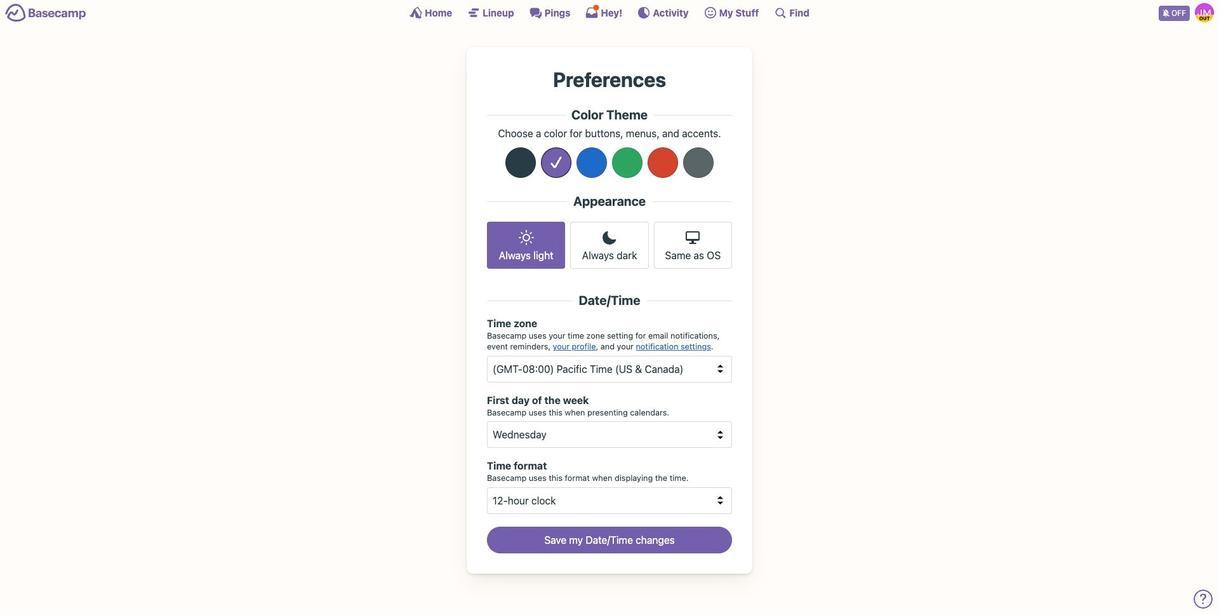 Task type: vqa. For each thing, say whether or not it's contained in the screenshot.
Showcase
no



Task type: locate. For each thing, give the bounding box(es) containing it.
jer mill image
[[1196, 3, 1215, 22]]

main element
[[0, 0, 1220, 25]]

None submit
[[487, 527, 733, 553]]



Task type: describe. For each thing, give the bounding box(es) containing it.
keyboard shortcut: ⌘ + / image
[[775, 6, 787, 19]]

switch accounts image
[[5, 3, 86, 23]]



